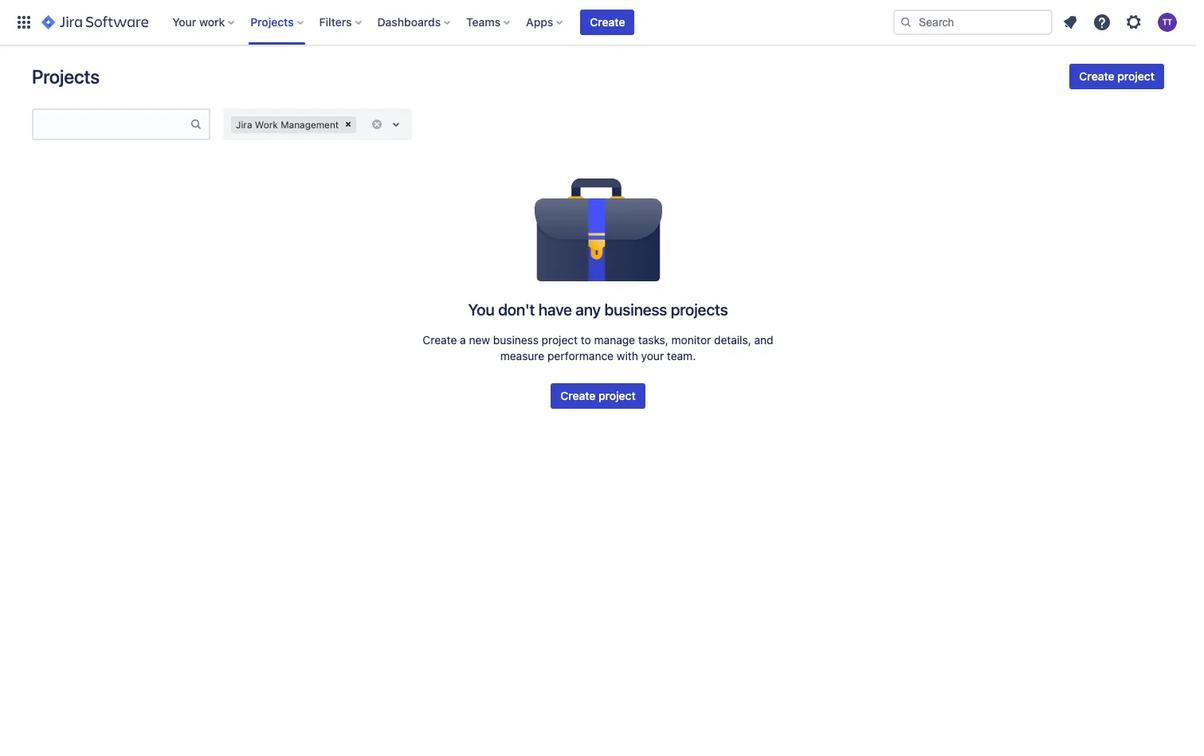 Task type: locate. For each thing, give the bounding box(es) containing it.
0 vertical spatial business
[[605, 301, 668, 319]]

projects
[[671, 301, 728, 319]]

project down "settings" image
[[1118, 69, 1155, 83]]

details,
[[715, 334, 752, 347]]

2 vertical spatial project
[[599, 389, 636, 403]]

create right apps dropdown button
[[590, 15, 626, 29]]

projects
[[251, 15, 294, 29], [32, 65, 100, 88]]

have
[[539, 301, 572, 319]]

jira work management
[[236, 118, 339, 130]]

jira software image
[[41, 13, 149, 32], [41, 13, 149, 32]]

project
[[1118, 69, 1155, 83], [542, 334, 578, 347], [599, 389, 636, 403]]

create project
[[1080, 69, 1155, 83], [561, 389, 636, 403]]

create project button down help image
[[1070, 64, 1165, 89]]

create project button down performance at the top
[[551, 384, 646, 409]]

projects right "work"
[[251, 15, 294, 29]]

business up tasks,
[[605, 301, 668, 319]]

create a new business project to manage tasks, monitor details, and measure performance with your team.
[[423, 334, 774, 363]]

1 vertical spatial create project button
[[551, 384, 646, 409]]

1 vertical spatial business
[[493, 334, 539, 347]]

you
[[468, 301, 495, 319]]

new
[[469, 334, 490, 347]]

you don't have any business projects
[[468, 301, 728, 319]]

create project down help image
[[1080, 69, 1155, 83]]

create project for the rightmost create project button
[[1080, 69, 1155, 83]]

clear image
[[342, 118, 355, 131]]

Search field
[[894, 10, 1053, 35]]

banner
[[0, 0, 1197, 45]]

performance
[[548, 350, 614, 363]]

projects down appswitcher icon
[[32, 65, 100, 88]]

0 horizontal spatial projects
[[32, 65, 100, 88]]

your work
[[172, 15, 225, 29]]

clear image
[[371, 118, 384, 131]]

filters
[[319, 15, 352, 29]]

create inside create a new business project to manage tasks, monitor details, and measure performance with your team.
[[423, 334, 457, 347]]

0 vertical spatial project
[[1118, 69, 1155, 83]]

1 horizontal spatial projects
[[251, 15, 294, 29]]

0 vertical spatial projects
[[251, 15, 294, 29]]

business up measure
[[493, 334, 539, 347]]

projects button
[[246, 10, 310, 35]]

1 vertical spatial project
[[542, 334, 578, 347]]

business
[[605, 301, 668, 319], [493, 334, 539, 347]]

teams
[[467, 15, 501, 29]]

search image
[[900, 16, 913, 29]]

project down with
[[599, 389, 636, 403]]

1 vertical spatial create project
[[561, 389, 636, 403]]

1 horizontal spatial create project
[[1080, 69, 1155, 83]]

dashboards
[[378, 15, 441, 29]]

create project down performance at the top
[[561, 389, 636, 403]]

0 vertical spatial create project button
[[1070, 64, 1165, 89]]

settings image
[[1125, 13, 1144, 32]]

0 horizontal spatial business
[[493, 334, 539, 347]]

create left a
[[423, 334, 457, 347]]

primary element
[[10, 0, 894, 45]]

project up performance at the top
[[542, 334, 578, 347]]

None text field
[[33, 113, 190, 136]]

0 horizontal spatial create project
[[561, 389, 636, 403]]

0 vertical spatial create project
[[1080, 69, 1155, 83]]

a
[[460, 334, 466, 347]]

0 horizontal spatial create project button
[[551, 384, 646, 409]]

create
[[590, 15, 626, 29], [1080, 69, 1115, 83], [423, 334, 457, 347], [561, 389, 596, 403]]

0 horizontal spatial project
[[542, 334, 578, 347]]

projects inside 'dropdown button'
[[251, 15, 294, 29]]

create project button
[[1070, 64, 1165, 89], [551, 384, 646, 409]]

work
[[255, 118, 278, 130]]

to
[[581, 334, 592, 347]]



Task type: vqa. For each thing, say whether or not it's contained in the screenshot.
YOUR PROFILE AND SETTINGS icon
yes



Task type: describe. For each thing, give the bounding box(es) containing it.
don't
[[498, 301, 535, 319]]

notifications image
[[1061, 13, 1080, 32]]

with
[[617, 350, 639, 363]]

measure
[[501, 350, 545, 363]]

business inside create a new business project to manage tasks, monitor details, and measure performance with your team.
[[493, 334, 539, 347]]

help image
[[1093, 13, 1112, 32]]

team.
[[667, 350, 696, 363]]

1 horizontal spatial project
[[599, 389, 636, 403]]

tasks,
[[639, 334, 669, 347]]

monitor
[[672, 334, 712, 347]]

create button
[[581, 10, 635, 35]]

filters button
[[315, 10, 368, 35]]

create down help image
[[1080, 69, 1115, 83]]

1 horizontal spatial create project button
[[1070, 64, 1165, 89]]

banner containing your work
[[0, 0, 1197, 45]]

project inside create a new business project to manage tasks, monitor details, and measure performance with your team.
[[542, 334, 578, 347]]

any
[[576, 301, 601, 319]]

appswitcher icon image
[[14, 13, 33, 32]]

1 horizontal spatial business
[[605, 301, 668, 319]]

management
[[281, 118, 339, 130]]

dashboards button
[[373, 10, 457, 35]]

jira
[[236, 118, 252, 130]]

create inside button
[[590, 15, 626, 29]]

1 vertical spatial projects
[[32, 65, 100, 88]]

create down performance at the top
[[561, 389, 596, 403]]

your
[[172, 15, 196, 29]]

open image
[[387, 115, 406, 134]]

work
[[199, 15, 225, 29]]

manage
[[595, 334, 636, 347]]

apps button
[[522, 10, 570, 35]]

teams button
[[462, 10, 517, 35]]

and
[[755, 334, 774, 347]]

2 horizontal spatial project
[[1118, 69, 1155, 83]]

your work button
[[168, 10, 241, 35]]

create project for left create project button
[[561, 389, 636, 403]]

apps
[[526, 15, 554, 29]]

your
[[642, 350, 664, 363]]

your profile and settings image
[[1159, 13, 1178, 32]]



